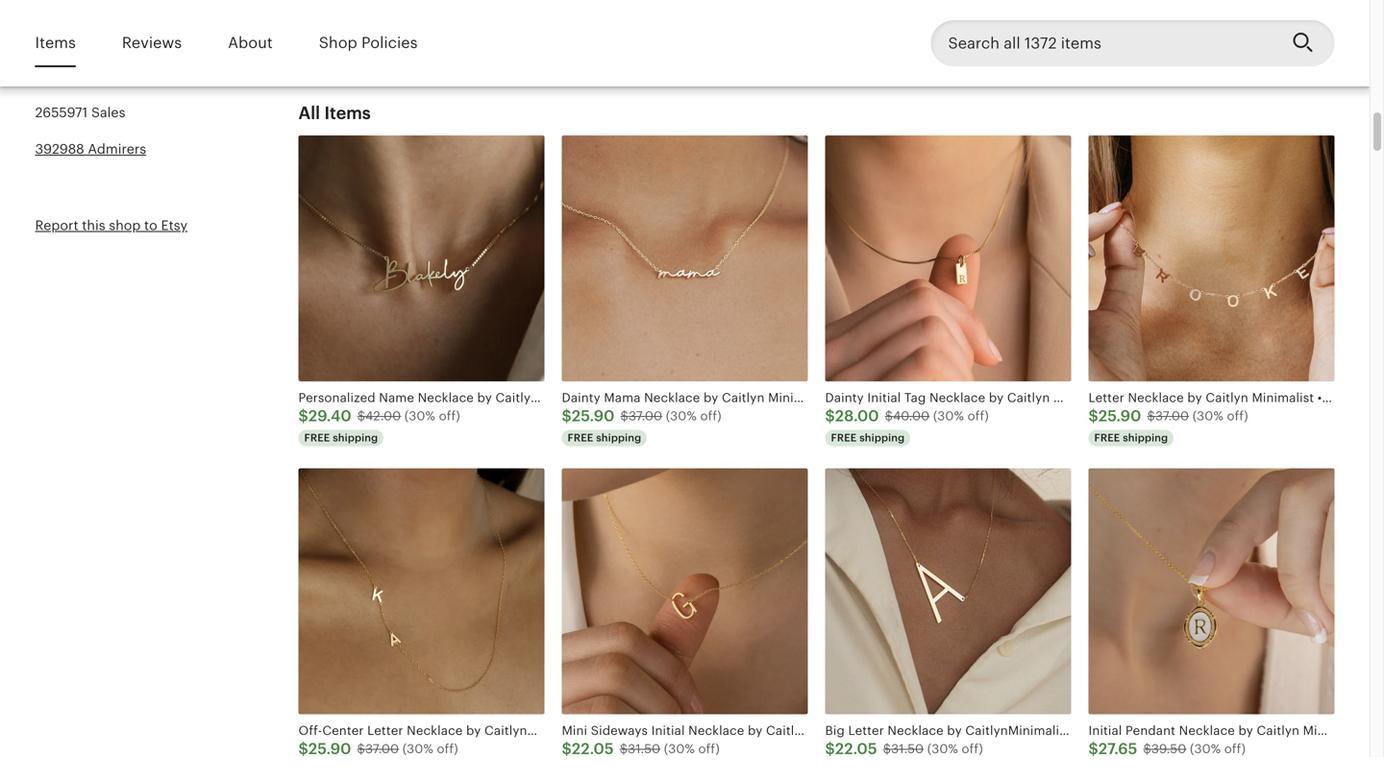 Task type: vqa. For each thing, say whether or not it's contained in the screenshot.
Dainty Mama Necklace by Caitlyn Minimalist in Sterling Silver, Gold & Rose Gold • Mom Necklace • Perfect Christmas Gift for Mom • NR014 image FREE
yes



Task type: describe. For each thing, give the bounding box(es) containing it.
40.00 inside $ 28.00 $ 40.00 (30% off) free shipping
[[893, 409, 930, 423]]

$ 29.40 $ 42.00 (30% off) free shipping
[[298, 408, 460, 444]]

31.50 for mini sideways initial necklace by caitlyn minimalist • off-center letter necklace • dainty custom jewelry • personalized mom gift • nm118f39 image
[[628, 742, 661, 757]]

contact shop owner button
[[35, 9, 275, 46]]

to
[[144, 218, 157, 233]]

$ inside 28.00 $ 40.00 (30% off) free shipping
[[358, 26, 366, 40]]

25.90 for dainty mama necklace by caitlyn minimalist in sterling silver, gold & rose gold • mom necklace • perfect christmas gift for mom • nr014 image
[[572, 408, 615, 425]]

28.00 inside $ 28.00 $ 40.00 (30% off) free shipping
[[835, 408, 879, 425]]

0 horizontal spatial shop
[[109, 218, 141, 233]]

$ 28.00 $ 40.00 (30% off) free shipping
[[825, 408, 989, 444]]

shipping for dainty mama necklace by caitlyn minimalist in sterling silver, gold & rose gold • mom necklace • perfect christmas gift for mom • nr014 image
[[596, 432, 641, 444]]

dainty initial tag necklace by caitlyn minimalist • custom engraved letter pendant necklace in box chain • bridesmaid gifts • nm83bnif33 image
[[825, 135, 1071, 381]]

free for the personalized name necklace by caitlynminimalist • gold name necklace with box chain • perfect gift for her • personalized gift • nm81f91 image
[[304, 432, 330, 444]]

etsy
[[161, 218, 187, 233]]

39.50
[[1151, 742, 1187, 757]]

2655971
[[35, 105, 88, 120]]

(30% inside $ 29.40 $ 42.00 (30% off) free shipping
[[404, 409, 435, 423]]

off-center letter necklace by caitlynminimalist • sideways initial necklace • minimalist name necklace • perfect gift for mom • nm84f77 image
[[298, 469, 545, 715]]

this
[[82, 218, 105, 233]]

off) inside 28.00 $ 40.00 (30% off) free shipping
[[441, 26, 462, 40]]

1 vertical spatial items
[[324, 104, 371, 123]]

31.50 for "big letter necklace by caitlynminimalist • sideways initial necklace • monogram necklace • bridesmaid gifts • nm40f39" image
[[891, 742, 924, 757]]

all
[[298, 104, 320, 123]]

shipping for the personalized name necklace by caitlynminimalist • gold name necklace with box chain • perfect gift for her • personalized gift • nm81f91 image
[[333, 432, 378, 444]]

28.00 $ 40.00 (30% off) free shipping
[[304, 25, 462, 61]]

(30% inside 28.00 $ 40.00 (30% off) free shipping
[[406, 26, 437, 40]]

letter necklace by caitlyn minimalist • name necklace • perfect for your minimalist look • gifts for mom • christmas gift for her • nm54f77 image
[[1089, 135, 1335, 381]]

policies
[[361, 34, 418, 52]]

items link
[[35, 21, 76, 66]]

about
[[228, 34, 273, 52]]

shipping for the dainty initial tag necklace by caitlyn minimalist • custom engraved letter pendant necklace in box chain • bridesmaid gifts • nm83bnif33 image
[[860, 432, 905, 444]]

392988 admirers
[[35, 141, 146, 156]]

off) inside $ 29.40 $ 42.00 (30% off) free shipping
[[439, 409, 460, 423]]

42.00
[[365, 409, 401, 423]]

$ 31.50 (30% off) for "big letter necklace by caitlynminimalist • sideways initial necklace • monogram necklace • bridesmaid gifts • nm40f39" image
[[883, 742, 983, 757]]

$ 31.50 (30% off) for mini sideways initial necklace by caitlyn minimalist • off-center letter necklace • dainty custom jewelry • personalized mom gift • nm118f39 image
[[620, 742, 720, 757]]

big letter necklace by caitlynminimalist • sideways initial necklace • monogram necklace • bridesmaid gifts • nm40f39 image
[[825, 469, 1071, 715]]

shipping for letter necklace by caitlyn minimalist • name necklace • perfect for your minimalist look • gifts for mom • christmas gift for her • nm54f77 image
[[1123, 432, 1168, 444]]



Task type: locate. For each thing, give the bounding box(es) containing it.
free for the dainty initial tag necklace by caitlyn minimalist • custom engraved letter pendant necklace in box chain • bridesmaid gifts • nm83bnif33 image
[[831, 432, 857, 444]]

free inside $ 29.40 $ 42.00 (30% off) free shipping
[[304, 432, 330, 444]]

1 horizontal spatial 40.00
[[893, 409, 930, 423]]

free
[[304, 49, 330, 61], [1007, 49, 1032, 61], [304, 432, 330, 444], [568, 432, 593, 444], [831, 432, 857, 444], [1094, 432, 1120, 444]]

shop left to
[[109, 218, 141, 233]]

0 vertical spatial items
[[35, 34, 76, 52]]

0 horizontal spatial items
[[35, 34, 76, 52]]

reviews
[[122, 34, 182, 52]]

40.00
[[366, 26, 403, 40], [893, 409, 930, 423]]

37.00
[[1068, 26, 1101, 40], [629, 409, 662, 423], [1155, 409, 1189, 423], [365, 742, 399, 757]]

0 horizontal spatial $ 31.50 (30% off)
[[620, 742, 720, 757]]

0 horizontal spatial 31.50
[[628, 742, 661, 757]]

(30%
[[406, 26, 437, 40], [1105, 26, 1136, 40], [404, 409, 435, 423], [666, 409, 697, 423], [933, 409, 964, 423], [1193, 409, 1224, 423], [402, 742, 433, 757], [664, 742, 695, 757], [927, 742, 958, 757], [1190, 742, 1221, 757]]

shop policies link
[[319, 21, 418, 66]]

shop left owner
[[158, 19, 190, 35]]

0 vertical spatial 40.00
[[366, 26, 403, 40]]

2655971 sales
[[35, 105, 125, 120]]

1 horizontal spatial items
[[324, 104, 371, 123]]

all items
[[298, 104, 371, 123]]

0 vertical spatial shop
[[158, 19, 190, 35]]

40.00 inside 28.00 $ 40.00 (30% off) free shipping
[[366, 26, 403, 40]]

report this shop to etsy
[[35, 218, 187, 233]]

shop inside button
[[158, 19, 190, 35]]

25.90
[[1011, 25, 1054, 42], [572, 408, 615, 425], [1098, 408, 1141, 425]]

2 horizontal spatial 25.90
[[1098, 408, 1141, 425]]

0 horizontal spatial 40.00
[[366, 26, 403, 40]]

$ 31.50 (30% off)
[[620, 742, 720, 757], [883, 742, 983, 757]]

1 vertical spatial shop
[[109, 218, 141, 233]]

free for letter necklace by caitlyn minimalist • name necklace • perfect for your minimalist look • gifts for mom • christmas gift for her • nm54f77 image
[[1094, 432, 1120, 444]]

28.00 inside 28.00 $ 40.00 (30% off) free shipping
[[308, 25, 352, 42]]

dainty mama necklace by caitlyn minimalist in sterling silver, gold & rose gold • mom necklace • perfect christmas gift for mom • nr014 image
[[562, 135, 808, 381]]

31.50
[[628, 742, 661, 757], [891, 742, 924, 757]]

off)
[[441, 26, 462, 40], [1139, 26, 1161, 40], [439, 409, 460, 423], [700, 409, 722, 423], [968, 409, 989, 423], [1227, 409, 1248, 423], [437, 742, 458, 757], [698, 742, 720, 757], [962, 742, 983, 757], [1224, 742, 1246, 757]]

29.40
[[308, 408, 352, 425]]

1 horizontal spatial 31.50
[[891, 742, 924, 757]]

$ 39.50 (30% off)
[[1143, 742, 1246, 757]]

free for dainty mama necklace by caitlyn minimalist in sterling silver, gold & rose gold • mom necklace • perfect christmas gift for mom • nr014 image
[[568, 432, 593, 444]]

$
[[1001, 25, 1011, 42], [358, 26, 366, 40], [1059, 26, 1068, 40], [298, 408, 308, 425], [562, 408, 572, 425], [825, 408, 835, 425], [1089, 408, 1098, 425], [357, 409, 365, 423], [620, 409, 629, 423], [885, 409, 893, 423], [1147, 409, 1155, 423], [357, 742, 365, 757], [620, 742, 628, 757], [883, 742, 891, 757], [1143, 742, 1151, 757]]

initial pendant necklace by caitlyn minimalist • white enamel & gold charm necklace • oval letter necklace • birthday gift for her • nr077 image
[[1089, 469, 1335, 715]]

report this shop to etsy link
[[35, 218, 187, 233]]

1 horizontal spatial shop
[[158, 19, 190, 35]]

shipping inside $ 29.40 $ 42.00 (30% off) free shipping
[[333, 432, 378, 444]]

admirers
[[88, 141, 146, 156]]

1 horizontal spatial $ 31.50 (30% off)
[[883, 742, 983, 757]]

Search all 1372 items text field
[[931, 20, 1277, 66]]

items up 2655971
[[35, 34, 76, 52]]

shop
[[319, 34, 357, 52]]

contact
[[103, 19, 155, 35]]

1 vertical spatial 40.00
[[893, 409, 930, 423]]

owner
[[193, 19, 234, 35]]

2 31.50 from the left
[[891, 742, 924, 757]]

392988
[[35, 141, 84, 156]]

free inside 28.00 $ 40.00 (30% off) free shipping
[[304, 49, 330, 61]]

392988 admirers link
[[35, 141, 146, 156]]

contact shop owner
[[100, 19, 234, 35]]

$ 25.90 $ 37.00 (30% off) free shipping for dainty mama necklace by caitlyn minimalist in sterling silver, gold & rose gold • mom necklace • perfect christmas gift for mom • nr014 image
[[562, 408, 722, 444]]

0 horizontal spatial 25.90
[[572, 408, 615, 425]]

0 horizontal spatial 28.00
[[308, 25, 352, 42]]

items right all
[[324, 104, 371, 123]]

28.00
[[308, 25, 352, 42], [835, 408, 879, 425]]

report
[[35, 218, 78, 233]]

1 $ 31.50 (30% off) from the left
[[620, 742, 720, 757]]

(30% inside $ 28.00 $ 40.00 (30% off) free shipping
[[933, 409, 964, 423]]

items
[[35, 34, 76, 52], [324, 104, 371, 123]]

about link
[[228, 21, 273, 66]]

$ 25.90 $ 37.00 (30% off) free shipping
[[1001, 25, 1161, 61], [562, 408, 722, 444], [1089, 408, 1248, 444]]

sales
[[91, 105, 125, 120]]

off) inside $ 28.00 $ 40.00 (30% off) free shipping
[[968, 409, 989, 423]]

1 31.50 from the left
[[628, 742, 661, 757]]

personalized name necklace by caitlynminimalist • gold name necklace with box chain • perfect gift for her • personalized gift • nm81f91 image
[[298, 135, 545, 381]]

1 horizontal spatial 28.00
[[835, 408, 879, 425]]

1 vertical spatial 28.00
[[835, 408, 879, 425]]

$ 25.90 $ 37.00 (30% off) free shipping for letter necklace by caitlyn minimalist • name necklace • perfect for your minimalist look • gifts for mom • christmas gift for her • nm54f77 image
[[1089, 408, 1248, 444]]

shipping
[[333, 49, 378, 61], [1035, 49, 1080, 61], [333, 432, 378, 444], [596, 432, 641, 444], [860, 432, 905, 444], [1123, 432, 1168, 444]]

shop
[[158, 19, 190, 35], [109, 218, 141, 233]]

free inside $ 28.00 $ 40.00 (30% off) free shipping
[[831, 432, 857, 444]]

shipping inside $ 28.00 $ 40.00 (30% off) free shipping
[[860, 432, 905, 444]]

25.90 for letter necklace by caitlyn minimalist • name necklace • perfect for your minimalist look • gifts for mom • christmas gift for her • nm54f77 image
[[1098, 408, 1141, 425]]

mini sideways initial necklace by caitlyn minimalist • off-center letter necklace • dainty custom jewelry • personalized mom gift • nm118f39 image
[[562, 469, 808, 715]]

reviews link
[[122, 21, 182, 66]]

shipping inside 28.00 $ 40.00 (30% off) free shipping
[[333, 49, 378, 61]]

shop policies
[[319, 34, 418, 52]]

0 vertical spatial 28.00
[[308, 25, 352, 42]]

1 horizontal spatial 25.90
[[1011, 25, 1054, 42]]

$ 37.00 (30% off)
[[357, 742, 458, 757]]

2 $ 31.50 (30% off) from the left
[[883, 742, 983, 757]]



